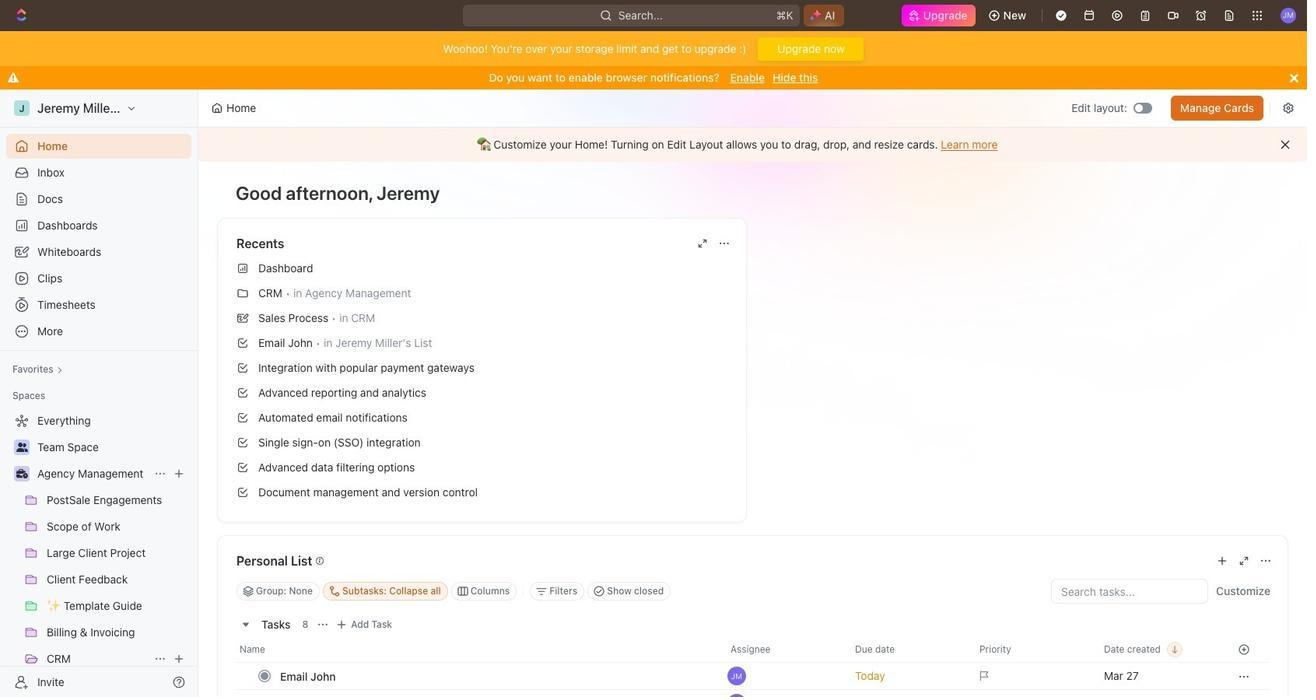 Task type: locate. For each thing, give the bounding box(es) containing it.
tree
[[6, 409, 191, 697]]

Search tasks... text field
[[1052, 580, 1208, 603]]

tree inside sidebar navigation
[[6, 409, 191, 697]]

business time image
[[16, 469, 28, 479]]

alert
[[198, 128, 1307, 162]]



Task type: describe. For each thing, give the bounding box(es) containing it.
sidebar navigation
[[0, 89, 202, 697]]

jeremy miller's workspace, , element
[[14, 100, 30, 116]]

user group image
[[16, 443, 28, 452]]



Task type: vqa. For each thing, say whether or not it's contained in the screenshot.
user group IMAGE
yes



